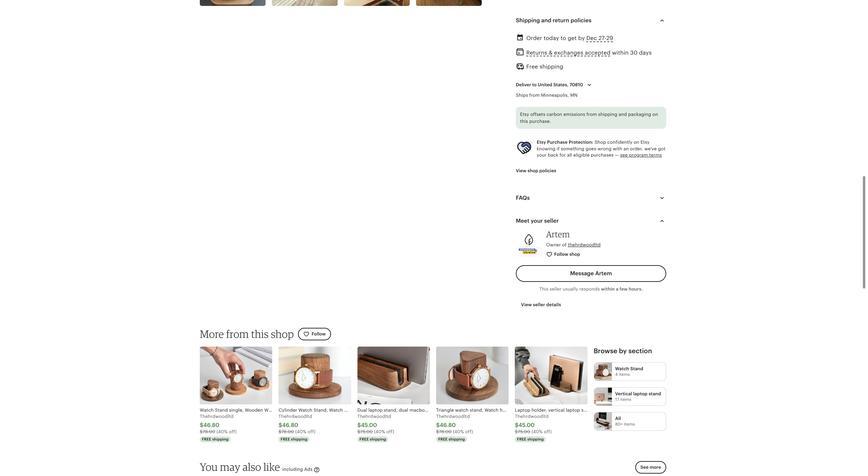 Task type: vqa. For each thing, say whether or not it's contained in the screenshot.
REGULAR:
no



Task type: describe. For each thing, give the bounding box(es) containing it.
you may also like including ads
[[200, 461, 314, 474]]

shipping inside thehrdwoodltd $ 45.00 $ 75.00 (40% off) free shipping
[[528, 438, 544, 442]]

stand inside vertical laptop stand 17 items
[[649, 391, 662, 397]]

your inside 'shop confidently on etsy knowing if something goes wrong with an order, we've got your back for all eligible purchases —'
[[537, 152, 547, 158]]

items inside vertical laptop stand 17 items
[[621, 397, 632, 402]]

dual laptop stand, dual macbook stand thehrdwoodltd $ 45.00 $ 75.00 (40% off) free shipping
[[358, 408, 444, 442]]

thehrdwoodltd $ 46.80 $ 78.00 (40% off) free shipping for the triangle watch stand, watch holder, mens watch organizer, watch display stand, wrist watch display stand, gift for him, watch organizer 'image'
[[437, 414, 473, 442]]

see more link
[[634, 462, 667, 476]]

purchases
[[591, 152, 614, 158]]

carbon
[[547, 112, 563, 117]]

thehrdwoodltd for "laptop holder, vertical laptop stand, macbook pro stand, phone stand, ipad stand, macbook dock, macbook holder, desk setup" image
[[515, 414, 549, 419]]

order today to get by dec 27-29
[[527, 35, 614, 42]]

seller for usually
[[550, 287, 562, 292]]

etsy offsets carbon emissions from shipping and packaging on this purchase.
[[520, 112, 659, 124]]

order,
[[631, 146, 644, 151]]

78.00 for watch stand single, wooden watch stand,  groomsman gift, watch stand for men, mens watch stand, gift for him, boyfriend gift, watch display image
[[203, 430, 215, 435]]

meet
[[516, 218, 530, 224]]

seller inside dropdown button
[[545, 218, 559, 224]]

0 horizontal spatial by
[[579, 35, 585, 42]]

to inside dropdown button
[[533, 82, 537, 87]]

ads
[[304, 467, 313, 472]]

with
[[613, 146, 623, 151]]

thehrdwoodltd $ 46.80 $ 78.00 (40% off) free shipping for the cylinder watch stand, watch holder, watch organizer, watch display, watch dock, wooden watch stand, watch accessories, watch stand for men image
[[279, 414, 316, 442]]

faqs
[[516, 195, 530, 201]]

laptop for dual
[[369, 408, 383, 413]]

faqs button
[[510, 190, 673, 207]]

may
[[220, 461, 241, 474]]

returns & exchanges accepted button
[[527, 48, 611, 58]]

deliver
[[516, 82, 532, 87]]

45.00 inside thehrdwoodltd $ 45.00 $ 75.00 (40% off) free shipping
[[519, 422, 535, 429]]

follow link
[[298, 328, 331, 341]]

protection:
[[569, 140, 594, 145]]

responds
[[580, 287, 600, 292]]

today
[[544, 35, 560, 42]]

shop for view
[[528, 168, 539, 173]]

eligible
[[574, 152, 590, 158]]

deliver to united states, 70810
[[516, 82, 583, 87]]

vertical laptop stand 17 items
[[616, 391, 662, 402]]

(40% inside dual laptop stand, dual macbook stand thehrdwoodltd $ 45.00 $ 75.00 (40% off) free shipping
[[374, 430, 385, 435]]

your inside dropdown button
[[531, 218, 543, 224]]

states,
[[554, 82, 569, 87]]

policies inside dropdown button
[[571, 17, 592, 24]]

mn
[[571, 93, 578, 98]]

thehrdwoodltd link
[[568, 242, 601, 248]]

from for more from this shop
[[226, 328, 249, 341]]

cylinder watch stand, watch holder, watch organizer, watch display, watch dock, wooden watch stand, watch accessories, watch stand for men image
[[279, 347, 351, 405]]

stand,
[[384, 408, 398, 413]]

see program terms
[[621, 152, 662, 158]]

and inside etsy offsets carbon emissions from shipping and packaging on this purchase.
[[619, 112, 627, 117]]

shipping and return policies button
[[510, 12, 673, 29]]

etsy for etsy purchase protection:
[[537, 140, 546, 145]]

watch stand 4 items
[[616, 366, 644, 377]]

like
[[264, 461, 280, 474]]

program
[[630, 152, 649, 158]]

(40% for watch stand single, wooden watch stand,  groomsman gift, watch stand for men, mens watch stand, gift for him, boyfriend gift, watch display image
[[217, 430, 228, 435]]

owner
[[547, 242, 561, 248]]

on inside 'shop confidently on etsy knowing if something goes wrong with an order, we've got your back for all eligible purchases —'
[[634, 140, 640, 145]]

17
[[616, 397, 620, 402]]

message artem button
[[516, 265, 667, 282]]

watch
[[616, 366, 630, 372]]

see
[[641, 465, 649, 470]]

0 vertical spatial to
[[561, 35, 567, 42]]

artem owner of thehrdwoodltd
[[547, 229, 601, 248]]

view seller details
[[522, 302, 562, 308]]

1 horizontal spatial by
[[619, 348, 627, 355]]

more
[[200, 328, 224, 341]]

purchase.
[[530, 119, 552, 124]]

this seller usually responds within a few hours.
[[540, 287, 643, 292]]

returns
[[527, 49, 548, 56]]

details
[[547, 302, 562, 308]]

75.00 inside thehrdwoodltd $ 45.00 $ 75.00 (40% off) free shipping
[[518, 430, 531, 435]]

terms
[[650, 152, 662, 158]]

46.80 for watch stand single, wooden watch stand,  groomsman gift, watch stand for men, mens watch stand, gift for him, boyfriend gift, watch display image
[[204, 422, 220, 429]]

follow for follow shop
[[555, 252, 569, 257]]

off) for the triangle watch stand, watch holder, mens watch organizer, watch display stand, wrist watch display stand, gift for him, watch organizer 'image'
[[466, 430, 473, 435]]

more
[[650, 465, 662, 470]]

offsets
[[531, 112, 546, 117]]

free for watch stand single, wooden watch stand,  groomsman gift, watch stand for men, mens watch stand, gift for him, boyfriend gift, watch display image
[[202, 438, 211, 442]]

view shop policies
[[516, 168, 557, 173]]

30
[[631, 49, 638, 56]]

wrong
[[598, 146, 612, 151]]

shipping inside dual laptop stand, dual macbook stand thehrdwoodltd $ 45.00 $ 75.00 (40% off) free shipping
[[370, 438, 386, 442]]

dec
[[587, 35, 597, 42]]

a
[[616, 287, 619, 292]]

laptop for vertical
[[634, 391, 648, 397]]

see more listings in the watch stand section image
[[595, 363, 613, 381]]

27-
[[599, 35, 607, 42]]

thehrdwoodltd $ 45.00 $ 75.00 (40% off) free shipping
[[515, 414, 552, 442]]

minneapolis,
[[541, 93, 569, 98]]

dual
[[358, 408, 368, 413]]

dec 27-29 button
[[587, 33, 614, 43]]

off) for "laptop holder, vertical laptop stand, macbook pro stand, phone stand, ipad stand, macbook dock, macbook holder, desk setup" image
[[544, 430, 552, 435]]

you
[[200, 461, 218, 474]]

get
[[568, 35, 577, 42]]

off) for watch stand single, wooden watch stand,  groomsman gift, watch stand for men, mens watch stand, gift for him, boyfriend gift, watch display image
[[229, 430, 237, 435]]

free shipping
[[527, 63, 564, 70]]

deliver to united states, 70810 button
[[511, 78, 599, 92]]

see
[[621, 152, 628, 158]]

macbook
[[410, 408, 430, 413]]

see more listings in the vertical laptop stand section image
[[595, 388, 613, 406]]

ships
[[516, 93, 529, 98]]

off) for the cylinder watch stand, watch holder, watch organizer, watch display, watch dock, wooden watch stand, watch accessories, watch stand for men image
[[308, 430, 316, 435]]

dual laptop stand, dual macbook stand image
[[358, 347, 430, 405]]

thehrdwoodltd for the cylinder watch stand, watch holder, watch organizer, watch display, watch dock, wooden watch stand, watch accessories, watch stand for men image
[[279, 414, 313, 419]]

(40% for "laptop holder, vertical laptop stand, macbook pro stand, phone stand, ipad stand, macbook dock, macbook holder, desk setup" image
[[532, 430, 543, 435]]

seller for details
[[533, 302, 546, 308]]

shipping inside etsy offsets carbon emissions from shipping and packaging on this purchase.
[[599, 112, 618, 117]]

purchase
[[548, 140, 568, 145]]

from inside etsy offsets carbon emissions from shipping and packaging on this purchase.
[[587, 112, 597, 117]]

browse by section
[[594, 348, 653, 355]]

80+
[[616, 422, 623, 427]]

0 horizontal spatial this
[[251, 328, 269, 341]]



Task type: locate. For each thing, give the bounding box(es) containing it.
0 horizontal spatial policies
[[540, 168, 557, 173]]

shop down knowing
[[528, 168, 539, 173]]

free for "laptop holder, vertical laptop stand, macbook pro stand, phone stand, ipad stand, macbook dock, macbook holder, desk setup" image
[[517, 438, 527, 442]]

1 vertical spatial seller
[[550, 287, 562, 292]]

2 horizontal spatial shop
[[570, 252, 581, 257]]

follow for follow
[[312, 332, 326, 337]]

1 vertical spatial to
[[533, 82, 537, 87]]

shop
[[528, 168, 539, 173], [570, 252, 581, 257], [271, 328, 294, 341]]

46.80
[[204, 422, 220, 429], [282, 422, 298, 429], [440, 422, 456, 429]]

free inside dual laptop stand, dual macbook stand thehrdwoodltd $ 45.00 $ 75.00 (40% off) free shipping
[[360, 438, 369, 442]]

1 vertical spatial and
[[619, 112, 627, 117]]

1 off) from the left
[[229, 430, 237, 435]]

0 vertical spatial on
[[653, 112, 659, 117]]

view left details on the bottom right of the page
[[522, 302, 532, 308]]

(40% inside thehrdwoodltd $ 45.00 $ 75.00 (40% off) free shipping
[[532, 430, 543, 435]]

4
[[616, 372, 618, 377]]

returns & exchanges accepted within 30 days
[[527, 49, 652, 56]]

view seller details link
[[516, 299, 567, 312]]

0 horizontal spatial to
[[533, 82, 537, 87]]

2 vertical spatial items
[[624, 422, 635, 427]]

2 78.00 from the left
[[282, 430, 294, 435]]

on inside etsy offsets carbon emissions from shipping and packaging on this purchase.
[[653, 112, 659, 117]]

1 vertical spatial laptop
[[369, 408, 383, 413]]

$
[[200, 422, 204, 429], [279, 422, 282, 429], [358, 422, 361, 429], [437, 422, 440, 429], [515, 422, 519, 429], [200, 430, 203, 435], [279, 430, 282, 435], [358, 430, 361, 435], [437, 430, 439, 435], [515, 430, 518, 435]]

browse
[[594, 348, 618, 355]]

1 vertical spatial policies
[[540, 168, 557, 173]]

2 45.00 from the left
[[519, 422, 535, 429]]

1 horizontal spatial this
[[520, 119, 529, 124]]

3 78.00 from the left
[[439, 430, 452, 435]]

1 vertical spatial items
[[621, 397, 632, 402]]

your down knowing
[[537, 152, 547, 158]]

1 (40% from the left
[[217, 430, 228, 435]]

within left a
[[602, 287, 615, 292]]

emissions
[[564, 112, 586, 117]]

free
[[202, 438, 211, 442], [281, 438, 290, 442], [360, 438, 369, 442], [439, 438, 448, 442], [517, 438, 527, 442]]

from right ships
[[530, 93, 540, 98]]

46.80 for the triangle watch stand, watch holder, mens watch organizer, watch display stand, wrist watch display stand, gift for him, watch organizer 'image'
[[440, 422, 456, 429]]

1 45.00 from the left
[[361, 422, 377, 429]]

0 vertical spatial view
[[516, 168, 527, 173]]

etsy left offsets
[[520, 112, 530, 117]]

vertical
[[616, 391, 633, 397]]

1 78.00 from the left
[[203, 430, 215, 435]]

on up order,
[[634, 140, 640, 145]]

1 vertical spatial by
[[619, 348, 627, 355]]

shop
[[595, 140, 607, 145]]

artem up 'owner'
[[547, 229, 570, 240]]

2 free from the left
[[281, 438, 290, 442]]

2 horizontal spatial from
[[587, 112, 597, 117]]

1 vertical spatial from
[[587, 112, 597, 117]]

artem inside artem owner of thehrdwoodltd
[[547, 229, 570, 240]]

2 thehrdwoodltd $ 46.80 $ 78.00 (40% off) free shipping from the left
[[279, 414, 316, 442]]

5 off) from the left
[[544, 430, 552, 435]]

2 vertical spatial from
[[226, 328, 249, 341]]

0 vertical spatial artem
[[547, 229, 570, 240]]

items right 80+
[[624, 422, 635, 427]]

follow
[[555, 252, 569, 257], [312, 332, 326, 337]]

shipping and return policies
[[516, 17, 592, 24]]

0 horizontal spatial laptop
[[369, 408, 383, 413]]

view shop policies button
[[511, 165, 562, 177]]

etsy purchase protection:
[[537, 140, 594, 145]]

2 75.00 from the left
[[518, 430, 531, 435]]

hours.
[[629, 287, 643, 292]]

artem image
[[516, 231, 542, 258]]

2 horizontal spatial etsy
[[641, 140, 650, 145]]

0 horizontal spatial 78.00
[[203, 430, 215, 435]]

laptop right vertical on the bottom of the page
[[634, 391, 648, 397]]

view for view shop policies
[[516, 168, 527, 173]]

0 vertical spatial policies
[[571, 17, 592, 24]]

1 horizontal spatial stand
[[649, 391, 662, 397]]

78.00 for the triangle watch stand, watch holder, mens watch organizer, watch display stand, wrist watch display stand, gift for him, watch organizer 'image'
[[439, 430, 452, 435]]

thehrdwoodltd inside artem owner of thehrdwoodltd
[[568, 242, 601, 248]]

shipping
[[516, 17, 540, 24]]

within left 30
[[613, 49, 629, 56]]

45.00
[[361, 422, 377, 429], [519, 422, 535, 429]]

0 vertical spatial your
[[537, 152, 547, 158]]

1 horizontal spatial etsy
[[537, 140, 546, 145]]

etsy inside 'shop confidently on etsy knowing if something goes wrong with an order, we've got your back for all eligible purchases —'
[[641, 140, 650, 145]]

laptop inside vertical laptop stand 17 items
[[634, 391, 648, 397]]

items down watch
[[619, 372, 630, 377]]

message
[[571, 270, 594, 277]]

etsy for etsy offsets carbon emissions from shipping and packaging on this purchase.
[[520, 112, 530, 117]]

2 horizontal spatial thehrdwoodltd $ 46.80 $ 78.00 (40% off) free shipping
[[437, 414, 473, 442]]

if
[[557, 146, 560, 151]]

all
[[568, 152, 573, 158]]

etsy up knowing
[[537, 140, 546, 145]]

within for 30
[[613, 49, 629, 56]]

1 46.80 from the left
[[204, 422, 220, 429]]

accepted
[[585, 49, 611, 56]]

1 vertical spatial shop
[[570, 252, 581, 257]]

45.00 inside dual laptop stand, dual macbook stand thehrdwoodltd $ 45.00 $ 75.00 (40% off) free shipping
[[361, 422, 377, 429]]

follow shop link
[[541, 248, 587, 261]]

artem inside message artem button
[[596, 270, 612, 277]]

policies down back
[[540, 168, 557, 173]]

0 horizontal spatial thehrdwoodltd $ 46.80 $ 78.00 (40% off) free shipping
[[200, 414, 237, 442]]

(40%
[[217, 430, 228, 435], [296, 430, 307, 435], [374, 430, 385, 435], [453, 430, 464, 435], [532, 430, 543, 435]]

artem up this seller usually responds within a few hours.
[[596, 270, 612, 277]]

1 vertical spatial on
[[634, 140, 640, 145]]

to left get
[[561, 35, 567, 42]]

watch stand single, wooden watch stand,  groomsman gift, watch stand for men, mens watch stand, gift for him, boyfriend gift, watch display image
[[200, 347, 273, 405]]

thehrdwoodltd $ 46.80 $ 78.00 (40% off) free shipping for watch stand single, wooden watch stand,  groomsman gift, watch stand for men, mens watch stand, gift for him, boyfriend gift, watch display image
[[200, 414, 237, 442]]

0 horizontal spatial 45.00
[[361, 422, 377, 429]]

shop inside button
[[528, 168, 539, 173]]

70810
[[570, 82, 583, 87]]

thehrdwoodltd inside thehrdwoodltd $ 45.00 $ 75.00 (40% off) free shipping
[[515, 414, 549, 419]]

to
[[561, 35, 567, 42], [533, 82, 537, 87]]

packaging
[[629, 112, 652, 117]]

0 vertical spatial stand
[[649, 391, 662, 397]]

more from this shop
[[200, 328, 294, 341]]

see program terms link
[[621, 152, 662, 158]]

3 thehrdwoodltd $ 46.80 $ 78.00 (40% off) free shipping from the left
[[437, 414, 473, 442]]

1 horizontal spatial follow
[[555, 252, 569, 257]]

see more listings in the all section image
[[595, 413, 613, 431]]

seller right this
[[550, 287, 562, 292]]

back
[[548, 152, 559, 158]]

1 vertical spatial view
[[522, 302, 532, 308]]

from right more
[[226, 328, 249, 341]]

triangle watch stand, watch holder, mens watch organizer, watch display stand, wrist watch display stand, gift for him, watch organizer image
[[437, 347, 509, 405]]

1 horizontal spatial thehrdwoodltd $ 46.80 $ 78.00 (40% off) free shipping
[[279, 414, 316, 442]]

this inside etsy offsets carbon emissions from shipping and packaging on this purchase.
[[520, 119, 529, 124]]

from
[[530, 93, 540, 98], [587, 112, 597, 117], [226, 328, 249, 341]]

exchanges
[[555, 49, 584, 56]]

days
[[640, 49, 652, 56]]

view inside button
[[516, 168, 527, 173]]

laptop holder, vertical laptop stand, macbook pro stand, phone stand, ipad stand, macbook dock, macbook holder, desk setup image
[[515, 347, 588, 405]]

meet your seller button
[[510, 213, 673, 230]]

1 horizontal spatial shop
[[528, 168, 539, 173]]

thehrdwoodltd for watch stand single, wooden watch stand,  groomsman gift, watch stand for men, mens watch stand, gift for him, boyfriend gift, watch display image
[[200, 414, 234, 419]]

5 free from the left
[[517, 438, 527, 442]]

free for the cylinder watch stand, watch holder, watch organizer, watch display, watch dock, wooden watch stand, watch accessories, watch stand for men image
[[281, 438, 290, 442]]

few
[[620, 287, 628, 292]]

2 vertical spatial seller
[[533, 302, 546, 308]]

free inside thehrdwoodltd $ 45.00 $ 75.00 (40% off) free shipping
[[517, 438, 527, 442]]

0 horizontal spatial artem
[[547, 229, 570, 240]]

off)
[[229, 430, 237, 435], [308, 430, 316, 435], [387, 430, 394, 435], [466, 430, 473, 435], [544, 430, 552, 435]]

to left the united
[[533, 82, 537, 87]]

view up faqs
[[516, 168, 527, 173]]

also
[[243, 461, 261, 474]]

your
[[537, 152, 547, 158], [531, 218, 543, 224]]

0 vertical spatial shop
[[528, 168, 539, 173]]

goes
[[586, 146, 597, 151]]

0 vertical spatial from
[[530, 93, 540, 98]]

0 horizontal spatial from
[[226, 328, 249, 341]]

etsy up we've on the right of the page
[[641, 140, 650, 145]]

0 vertical spatial laptop
[[634, 391, 648, 397]]

order
[[527, 35, 543, 42]]

free for the triangle watch stand, watch holder, mens watch organizer, watch display stand, wrist watch display stand, gift for him, watch organizer 'image'
[[439, 438, 448, 442]]

this
[[540, 287, 549, 292]]

78.00
[[203, 430, 215, 435], [282, 430, 294, 435], [439, 430, 452, 435]]

we've
[[645, 146, 657, 151]]

29
[[607, 35, 614, 42]]

ships from minneapolis, mn
[[516, 93, 578, 98]]

view for view seller details
[[522, 302, 532, 308]]

2 horizontal spatial 46.80
[[440, 422, 456, 429]]

0 horizontal spatial on
[[634, 140, 640, 145]]

off) inside thehrdwoodltd $ 45.00 $ 75.00 (40% off) free shipping
[[544, 430, 552, 435]]

off) inside dual laptop stand, dual macbook stand thehrdwoodltd $ 45.00 $ 75.00 (40% off) free shipping
[[387, 430, 394, 435]]

and left return
[[542, 17, 552, 24]]

0 horizontal spatial follow
[[312, 332, 326, 337]]

1 vertical spatial within
[[602, 287, 615, 292]]

1 horizontal spatial on
[[653, 112, 659, 117]]

and left packaging
[[619, 112, 627, 117]]

0 horizontal spatial 46.80
[[204, 422, 220, 429]]

—
[[615, 152, 619, 158]]

items inside watch stand 4 items
[[619, 372, 630, 377]]

policies
[[571, 17, 592, 24], [540, 168, 557, 173]]

stand inside dual laptop stand, dual macbook stand thehrdwoodltd $ 45.00 $ 75.00 (40% off) free shipping
[[432, 408, 444, 413]]

3 46.80 from the left
[[440, 422, 456, 429]]

0 horizontal spatial etsy
[[520, 112, 530, 117]]

75.00 inside dual laptop stand, dual macbook stand thehrdwoodltd $ 45.00 $ 75.00 (40% off) free shipping
[[361, 430, 373, 435]]

shop down thehrdwoodltd link
[[570, 252, 581, 257]]

by right browse
[[619, 348, 627, 355]]

0 horizontal spatial shop
[[271, 328, 294, 341]]

0 horizontal spatial stand
[[432, 408, 444, 413]]

1 75.00 from the left
[[361, 430, 373, 435]]

all
[[616, 416, 621, 422]]

&
[[549, 49, 553, 56]]

4 free from the left
[[439, 438, 448, 442]]

1 horizontal spatial 45.00
[[519, 422, 535, 429]]

2 off) from the left
[[308, 430, 316, 435]]

1 vertical spatial this
[[251, 328, 269, 341]]

meet your seller
[[516, 218, 559, 224]]

3 off) from the left
[[387, 430, 394, 435]]

(40% for the triangle watch stand, watch holder, mens watch organizer, watch display stand, wrist watch display stand, gift for him, watch organizer 'image'
[[453, 430, 464, 435]]

0 horizontal spatial 75.00
[[361, 430, 373, 435]]

1 horizontal spatial 46.80
[[282, 422, 298, 429]]

artem
[[547, 229, 570, 240], [596, 270, 612, 277]]

items inside the all 80+ items
[[624, 422, 635, 427]]

0 vertical spatial seller
[[545, 218, 559, 224]]

shop confidently on etsy knowing if something goes wrong with an order, we've got your back for all eligible purchases —
[[537, 140, 666, 158]]

1 horizontal spatial policies
[[571, 17, 592, 24]]

1 vertical spatial follow
[[312, 332, 326, 337]]

from for ships from minneapolis, mn
[[530, 93, 540, 98]]

knowing
[[537, 146, 556, 151]]

1 vertical spatial stand
[[432, 408, 444, 413]]

1 horizontal spatial laptop
[[634, 391, 648, 397]]

laptop right dual
[[369, 408, 383, 413]]

0 vertical spatial this
[[520, 119, 529, 124]]

2 46.80 from the left
[[282, 422, 298, 429]]

2 vertical spatial shop
[[271, 328, 294, 341]]

thehrdwoodltd
[[568, 242, 601, 248], [200, 414, 234, 419], [279, 414, 313, 419], [358, 414, 391, 419], [437, 414, 470, 419], [515, 414, 549, 419]]

thehrdwoodltd for the triangle watch stand, watch holder, mens watch organizer, watch display stand, wrist watch display stand, gift for him, watch organizer 'image'
[[437, 414, 470, 419]]

policies up get
[[571, 17, 592, 24]]

1 horizontal spatial and
[[619, 112, 627, 117]]

1 horizontal spatial artem
[[596, 270, 612, 277]]

etsy inside etsy offsets carbon emissions from shipping and packaging on this purchase.
[[520, 112, 530, 117]]

dual
[[399, 408, 409, 413]]

0 vertical spatial within
[[613, 49, 629, 56]]

and inside dropdown button
[[542, 17, 552, 24]]

policies inside button
[[540, 168, 557, 173]]

78.00 for the cylinder watch stand, watch holder, watch organizer, watch display, watch dock, wooden watch stand, watch accessories, watch stand for men image
[[282, 430, 294, 435]]

0 vertical spatial and
[[542, 17, 552, 24]]

3 free from the left
[[360, 438, 369, 442]]

1 thehrdwoodltd $ 46.80 $ 78.00 (40% off) free shipping from the left
[[200, 414, 237, 442]]

1 horizontal spatial 75.00
[[518, 430, 531, 435]]

stand right vertical on the bottom of the page
[[649, 391, 662, 397]]

message artem
[[571, 270, 612, 277]]

2 (40% from the left
[[296, 430, 307, 435]]

1 horizontal spatial to
[[561, 35, 567, 42]]

1 vertical spatial your
[[531, 218, 543, 224]]

see more button
[[636, 462, 667, 474]]

stand
[[649, 391, 662, 397], [432, 408, 444, 413]]

3 (40% from the left
[[374, 430, 385, 435]]

1 horizontal spatial from
[[530, 93, 540, 98]]

thehrdwoodltd inside dual laptop stand, dual macbook stand thehrdwoodltd $ 45.00 $ 75.00 (40% off) free shipping
[[358, 414, 391, 419]]

0 vertical spatial items
[[619, 372, 630, 377]]

seller left details on the bottom right of the page
[[533, 302, 546, 308]]

on right packaging
[[653, 112, 659, 117]]

1 vertical spatial artem
[[596, 270, 612, 277]]

seller
[[545, 218, 559, 224], [550, 287, 562, 292], [533, 302, 546, 308]]

4 (40% from the left
[[453, 430, 464, 435]]

follow shop
[[555, 252, 581, 257]]

return
[[553, 17, 570, 24]]

including
[[282, 467, 303, 472]]

0 vertical spatial by
[[579, 35, 585, 42]]

united
[[538, 82, 553, 87]]

2 horizontal spatial 78.00
[[439, 430, 452, 435]]

laptop inside dual laptop stand, dual macbook stand thehrdwoodltd $ 45.00 $ 75.00 (40% off) free shipping
[[369, 408, 383, 413]]

75.00
[[361, 430, 373, 435], [518, 430, 531, 435]]

0 vertical spatial follow
[[555, 252, 569, 257]]

shop for follow
[[570, 252, 581, 257]]

1 horizontal spatial 78.00
[[282, 430, 294, 435]]

46.80 for the cylinder watch stand, watch holder, watch organizer, watch display, watch dock, wooden watch stand, watch accessories, watch stand for men image
[[282, 422, 298, 429]]

section
[[629, 348, 653, 355]]

from right emissions
[[587, 112, 597, 117]]

within for a
[[602, 287, 615, 292]]

shop left follow link
[[271, 328, 294, 341]]

5 (40% from the left
[[532, 430, 543, 435]]

4 off) from the left
[[466, 430, 473, 435]]

your right meet
[[531, 218, 543, 224]]

by right get
[[579, 35, 585, 42]]

(40% for the cylinder watch stand, watch holder, watch organizer, watch display, watch dock, wooden watch stand, watch accessories, watch stand for men image
[[296, 430, 307, 435]]

items
[[619, 372, 630, 377], [621, 397, 632, 402], [624, 422, 635, 427]]

seller up 'owner'
[[545, 218, 559, 224]]

0 horizontal spatial and
[[542, 17, 552, 24]]

free
[[527, 63, 539, 70]]

of
[[563, 242, 567, 248]]

items down vertical on the bottom of the page
[[621, 397, 632, 402]]

stand right macbook
[[432, 408, 444, 413]]

1 free from the left
[[202, 438, 211, 442]]

usually
[[563, 287, 579, 292]]



